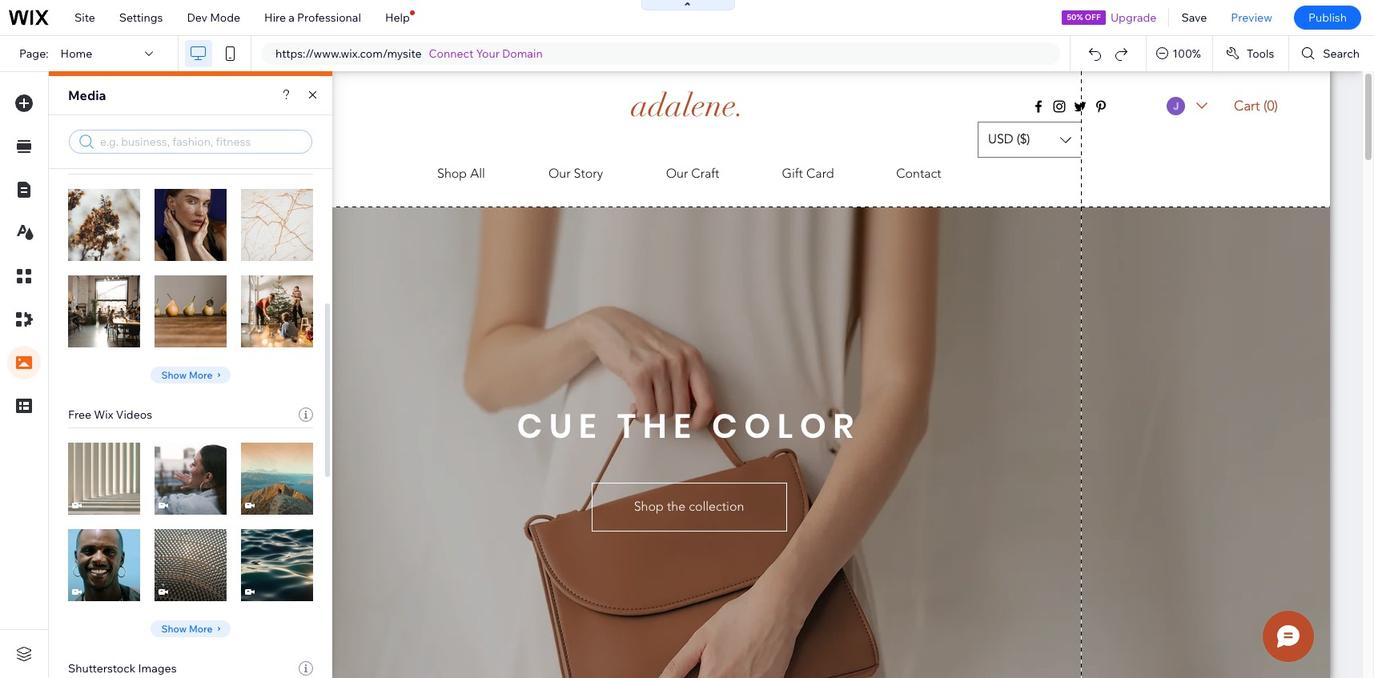 Task type: vqa. For each thing, say whether or not it's contained in the screenshot.
2nd Show from the top
yes



Task type: locate. For each thing, give the bounding box(es) containing it.
tools
[[1247, 46, 1275, 61]]

1 show more button from the top
[[151, 367, 230, 384]]

tools button
[[1214, 36, 1289, 71]]

show for 1st show more button from the bottom of the page
[[161, 623, 187, 635]]

connect
[[429, 46, 474, 61]]

help
[[385, 10, 410, 25]]

show more button
[[151, 367, 230, 384], [151, 621, 230, 638]]

show
[[161, 369, 187, 381], [161, 623, 187, 635]]

2 show more from the top
[[161, 623, 213, 635]]

dev mode
[[187, 10, 240, 25]]

videos
[[116, 408, 152, 422]]

100% button
[[1147, 36, 1213, 71]]

show more
[[161, 369, 213, 381], [161, 623, 213, 635]]

e.g. business, fashion, fitness field
[[99, 134, 294, 150]]

shutterstock
[[68, 662, 136, 676]]

0 vertical spatial show
[[161, 369, 187, 381]]

wix
[[94, 408, 113, 422]]

more
[[189, 369, 213, 381], [189, 623, 213, 635]]

off
[[1085, 12, 1101, 22]]

0 vertical spatial more
[[189, 369, 213, 381]]

1 vertical spatial show
[[161, 623, 187, 635]]

domain
[[502, 46, 543, 61]]

1 vertical spatial show more button
[[151, 621, 230, 638]]

1 vertical spatial show more
[[161, 623, 213, 635]]

show more for first show more button from the top of the page
[[161, 369, 213, 381]]

2 show from the top
[[161, 623, 187, 635]]

show more for 1st show more button from the bottom of the page
[[161, 623, 213, 635]]

2 show more button from the top
[[151, 621, 230, 638]]

show for first show more button from the top of the page
[[161, 369, 187, 381]]

images
[[138, 662, 177, 676]]

1 vertical spatial more
[[189, 623, 213, 635]]

free
[[68, 408, 91, 422]]

shutterstock images
[[68, 662, 177, 676]]

your
[[476, 46, 500, 61]]

0 vertical spatial show more
[[161, 369, 213, 381]]

save
[[1182, 10, 1207, 25]]

show more button up videos
[[151, 367, 230, 384]]

hire a professional
[[264, 10, 361, 25]]

publish
[[1309, 10, 1347, 25]]

professional
[[297, 10, 361, 25]]

a
[[289, 10, 295, 25]]

50% off
[[1067, 12, 1101, 22]]

media
[[68, 87, 106, 103]]

1 show more from the top
[[161, 369, 213, 381]]

settings
[[119, 10, 163, 25]]

show more button up images
[[151, 621, 230, 638]]

0 vertical spatial show more button
[[151, 367, 230, 384]]

1 show from the top
[[161, 369, 187, 381]]

dev
[[187, 10, 207, 25]]



Task type: describe. For each thing, give the bounding box(es) containing it.
search
[[1324, 46, 1360, 61]]

preview button
[[1219, 0, 1285, 35]]

2 more from the top
[[189, 623, 213, 635]]

search button
[[1290, 36, 1375, 71]]

1 more from the top
[[189, 369, 213, 381]]

home
[[61, 46, 92, 61]]

100%
[[1173, 46, 1202, 61]]

https://www.wix.com/mysite connect your domain
[[276, 46, 543, 61]]

publish button
[[1294, 6, 1362, 30]]

save button
[[1170, 0, 1219, 35]]

https://www.wix.com/mysite
[[276, 46, 422, 61]]

hire
[[264, 10, 286, 25]]

preview
[[1232, 10, 1273, 25]]

50%
[[1067, 12, 1084, 22]]

site
[[74, 10, 95, 25]]

upgrade
[[1111, 10, 1157, 25]]

free wix videos
[[68, 408, 152, 422]]

mode
[[210, 10, 240, 25]]



